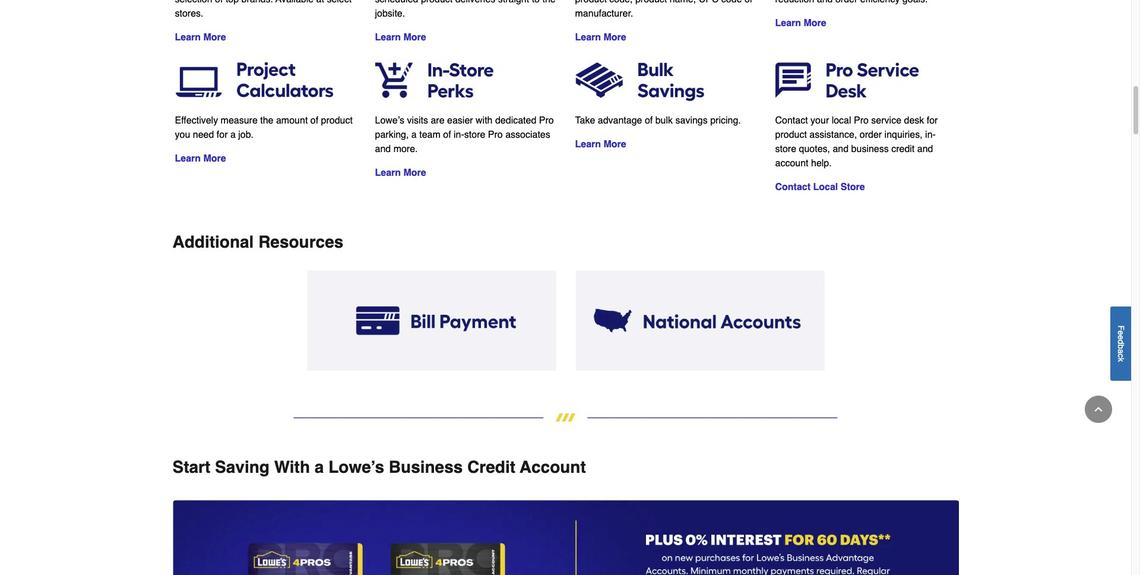 Task type: describe. For each thing, give the bounding box(es) containing it.
effectively
[[175, 115, 218, 126]]

page divider image
[[173, 413, 959, 422]]

local
[[814, 182, 839, 193]]

product inside effectively measure the amount of product you need for a job.
[[321, 115, 353, 126]]

contact local store
[[776, 182, 865, 193]]

advantage
[[598, 115, 643, 126]]

dedicated
[[496, 115, 537, 126]]

credit
[[892, 144, 915, 155]]

for inside effectively measure the amount of product you need for a job.
[[217, 130, 228, 140]]

order
[[860, 130, 882, 140]]

store
[[841, 182, 865, 193]]

and inside lowe's visits are easier with dedicated pro parking, a team of in-store pro associates and more.
[[375, 144, 391, 155]]

bulk savings. image
[[575, 59, 757, 102]]

savings
[[676, 115, 708, 126]]

inquiries,
[[885, 130, 923, 140]]

the
[[260, 115, 274, 126]]

f
[[1117, 325, 1127, 330]]

business
[[389, 457, 463, 477]]

in- for of
[[454, 130, 465, 140]]

more.
[[394, 144, 418, 155]]

3 and from the left
[[918, 144, 934, 155]]

saving
[[215, 457, 270, 477]]

b
[[1117, 344, 1127, 349]]

credit
[[468, 457, 516, 477]]

a inside effectively measure the amount of product you need for a job.
[[230, 130, 236, 140]]

take advantage of bulk savings pricing.
[[575, 115, 741, 126]]

lowe's visits are easier with dedicated pro parking, a team of in-store pro associates and more.
[[375, 115, 554, 155]]

measure
[[221, 115, 258, 126]]

1 vertical spatial lowe's
[[329, 457, 384, 477]]

your
[[811, 115, 830, 126]]

quotes,
[[799, 144, 831, 155]]

product inside contact your local pro service desk for product assistance, order inquiries, in- store quotes, and business credit and account help.
[[776, 130, 807, 140]]

start saving with a lowe's business credit account
[[173, 457, 586, 477]]

in-store perks. image
[[375, 59, 556, 102]]

take
[[575, 115, 596, 126]]

bulk
[[656, 115, 673, 126]]

visits
[[407, 115, 428, 126]]

amount
[[276, 115, 308, 126]]

account
[[520, 457, 586, 477]]

a right with at the bottom
[[315, 457, 324, 477]]

service
[[872, 115, 902, 126]]

save every day. get 5 percent off every day plus 0 percent interest for 60 days or extended terms. image
[[173, 500, 959, 575]]

local
[[832, 115, 852, 126]]

resources
[[259, 232, 344, 251]]

a inside the f e e d b a c k button
[[1117, 349, 1127, 353]]



Task type: locate. For each thing, give the bounding box(es) containing it.
2 horizontal spatial of
[[645, 115, 653, 126]]

a
[[230, 130, 236, 140], [412, 130, 417, 140], [1117, 349, 1127, 353], [315, 457, 324, 477]]

for inside contact your local pro service desk for product assistance, order inquiries, in- store quotes, and business credit and account help.
[[927, 115, 938, 126]]

pro
[[539, 115, 554, 126], [854, 115, 869, 126], [488, 130, 503, 140]]

with
[[476, 115, 493, 126]]

store
[[465, 130, 486, 140], [776, 144, 797, 155]]

and down parking,
[[375, 144, 391, 155]]

pro up associates on the left
[[539, 115, 554, 126]]

assistance,
[[810, 130, 858, 140]]

project calculators. image
[[175, 59, 356, 102]]

1 horizontal spatial pro
[[539, 115, 554, 126]]

for
[[927, 115, 938, 126], [217, 130, 228, 140]]

in-
[[454, 130, 465, 140], [926, 130, 936, 140]]

in- inside lowe's visits are easier with dedicated pro parking, a team of in-store pro associates and more.
[[454, 130, 465, 140]]

account
[[776, 158, 809, 169]]

more
[[804, 18, 827, 28], [204, 32, 226, 43], [404, 32, 426, 43], [604, 32, 627, 43], [604, 139, 627, 150], [204, 153, 226, 164], [404, 168, 426, 178]]

and right credit
[[918, 144, 934, 155]]

0 vertical spatial contact
[[776, 115, 808, 126]]

1 e from the top
[[1117, 330, 1127, 335]]

1 and from the left
[[375, 144, 391, 155]]

business
[[852, 144, 889, 155]]

of right amount
[[311, 115, 319, 126]]

product up quotes,
[[776, 130, 807, 140]]

pro up 'order' on the right top
[[854, 115, 869, 126]]

f e e d b a c k button
[[1111, 306, 1132, 381]]

1 in- from the left
[[454, 130, 465, 140]]

1 contact from the top
[[776, 115, 808, 126]]

additional resources
[[173, 232, 344, 251]]

lowe's inside lowe's visits are easier with dedicated pro parking, a team of in-store pro associates and more.
[[375, 115, 405, 126]]

a inside lowe's visits are easier with dedicated pro parking, a team of in-store pro associates and more.
[[412, 130, 417, 140]]

0 horizontal spatial and
[[375, 144, 391, 155]]

learn more
[[776, 18, 827, 28], [175, 32, 226, 43], [375, 32, 426, 43], [575, 32, 627, 43], [575, 139, 627, 150], [175, 153, 226, 164], [375, 168, 426, 178]]

1 vertical spatial contact
[[776, 182, 811, 193]]

effectively measure the amount of product you need for a job.
[[175, 115, 353, 140]]

2 e from the top
[[1117, 335, 1127, 340]]

pro service desk. image
[[776, 59, 957, 102]]

job.
[[238, 130, 254, 140]]

product
[[321, 115, 353, 126], [776, 130, 807, 140]]

scroll to top element
[[1086, 396, 1113, 423]]

are
[[431, 115, 445, 126]]

store down with on the left top of the page
[[465, 130, 486, 140]]

0 horizontal spatial product
[[321, 115, 353, 126]]

bill payment. image
[[307, 270, 556, 371]]

e
[[1117, 330, 1127, 335], [1117, 335, 1127, 340]]

contact local store link
[[776, 182, 865, 193]]

of
[[311, 115, 319, 126], [645, 115, 653, 126], [443, 130, 451, 140]]

pro down with on the left top of the page
[[488, 130, 503, 140]]

contact inside contact your local pro service desk for product assistance, order inquiries, in- store quotes, and business credit and account help.
[[776, 115, 808, 126]]

pricing.
[[711, 115, 741, 126]]

1 vertical spatial product
[[776, 130, 807, 140]]

pro inside contact your local pro service desk for product assistance, order inquiries, in- store quotes, and business credit and account help.
[[854, 115, 869, 126]]

e up b
[[1117, 335, 1127, 340]]

1 horizontal spatial of
[[443, 130, 451, 140]]

c
[[1117, 353, 1127, 358]]

contact down the account
[[776, 182, 811, 193]]

you
[[175, 130, 190, 140]]

0 vertical spatial store
[[465, 130, 486, 140]]

in- down easier
[[454, 130, 465, 140]]

in- right inquiries,
[[926, 130, 936, 140]]

in- for inquiries,
[[926, 130, 936, 140]]

1 horizontal spatial store
[[776, 144, 797, 155]]

learn
[[776, 18, 802, 28], [175, 32, 201, 43], [375, 32, 401, 43], [575, 32, 601, 43], [575, 139, 601, 150], [175, 153, 201, 164], [375, 168, 401, 178]]

store up the account
[[776, 144, 797, 155]]

0 horizontal spatial store
[[465, 130, 486, 140]]

in- inside contact your local pro service desk for product assistance, order inquiries, in- store quotes, and business credit and account help.
[[926, 130, 936, 140]]

1 vertical spatial for
[[217, 130, 228, 140]]

0 vertical spatial for
[[927, 115, 938, 126]]

1 horizontal spatial product
[[776, 130, 807, 140]]

easier
[[447, 115, 473, 126]]

store for quotes,
[[776, 144, 797, 155]]

e up "d"
[[1117, 330, 1127, 335]]

1 horizontal spatial in-
[[926, 130, 936, 140]]

a down visits
[[412, 130, 417, 140]]

d
[[1117, 340, 1127, 344]]

2 contact from the top
[[776, 182, 811, 193]]

k
[[1117, 358, 1127, 362]]

of left bulk
[[645, 115, 653, 126]]

additional
[[173, 232, 254, 251]]

0 horizontal spatial for
[[217, 130, 228, 140]]

1 vertical spatial store
[[776, 144, 797, 155]]

need
[[193, 130, 214, 140]]

2 horizontal spatial and
[[918, 144, 934, 155]]

f e e d b a c k
[[1117, 325, 1127, 362]]

0 horizontal spatial pro
[[488, 130, 503, 140]]

2 and from the left
[[833, 144, 849, 155]]

national accounts. image
[[575, 270, 825, 371]]

a up k
[[1117, 349, 1127, 353]]

store for pro
[[465, 130, 486, 140]]

of down are
[[443, 130, 451, 140]]

with
[[274, 457, 310, 477]]

store inside contact your local pro service desk for product assistance, order inquiries, in- store quotes, and business credit and account help.
[[776, 144, 797, 155]]

of inside lowe's visits are easier with dedicated pro parking, a team of in-store pro associates and more.
[[443, 130, 451, 140]]

desk
[[905, 115, 925, 126]]

store inside lowe's visits are easier with dedicated pro parking, a team of in-store pro associates and more.
[[465, 130, 486, 140]]

chevron up image
[[1093, 403, 1105, 415]]

product right amount
[[321, 115, 353, 126]]

0 vertical spatial lowe's
[[375, 115, 405, 126]]

2 in- from the left
[[926, 130, 936, 140]]

0 horizontal spatial of
[[311, 115, 319, 126]]

of inside effectively measure the amount of product you need for a job.
[[311, 115, 319, 126]]

2 horizontal spatial pro
[[854, 115, 869, 126]]

contact left your
[[776, 115, 808, 126]]

contact your local pro service desk for product assistance, order inquiries, in- store quotes, and business credit and account help.
[[776, 115, 938, 169]]

help.
[[812, 158, 832, 169]]

lowe's
[[375, 115, 405, 126], [329, 457, 384, 477]]

learn more link
[[776, 18, 827, 28], [175, 32, 226, 43], [375, 32, 426, 43], [575, 32, 627, 43], [575, 139, 627, 150], [175, 153, 226, 164], [375, 168, 426, 178]]

associates
[[506, 130, 551, 140]]

for right desk
[[927, 115, 938, 126]]

1 horizontal spatial for
[[927, 115, 938, 126]]

0 horizontal spatial in-
[[454, 130, 465, 140]]

0 vertical spatial product
[[321, 115, 353, 126]]

start
[[173, 457, 211, 477]]

for right need
[[217, 130, 228, 140]]

contact
[[776, 115, 808, 126], [776, 182, 811, 193]]

1 horizontal spatial and
[[833, 144, 849, 155]]

parking,
[[375, 130, 409, 140]]

and down the assistance,
[[833, 144, 849, 155]]

contact for contact local store
[[776, 182, 811, 193]]

a left job.
[[230, 130, 236, 140]]

team
[[420, 130, 441, 140]]

contact for contact your local pro service desk for product assistance, order inquiries, in- store quotes, and business credit and account help.
[[776, 115, 808, 126]]

and
[[375, 144, 391, 155], [833, 144, 849, 155], [918, 144, 934, 155]]



Task type: vqa. For each thing, say whether or not it's contained in the screenshot.
for within Effectively measure the amount of product you need for a job.
yes



